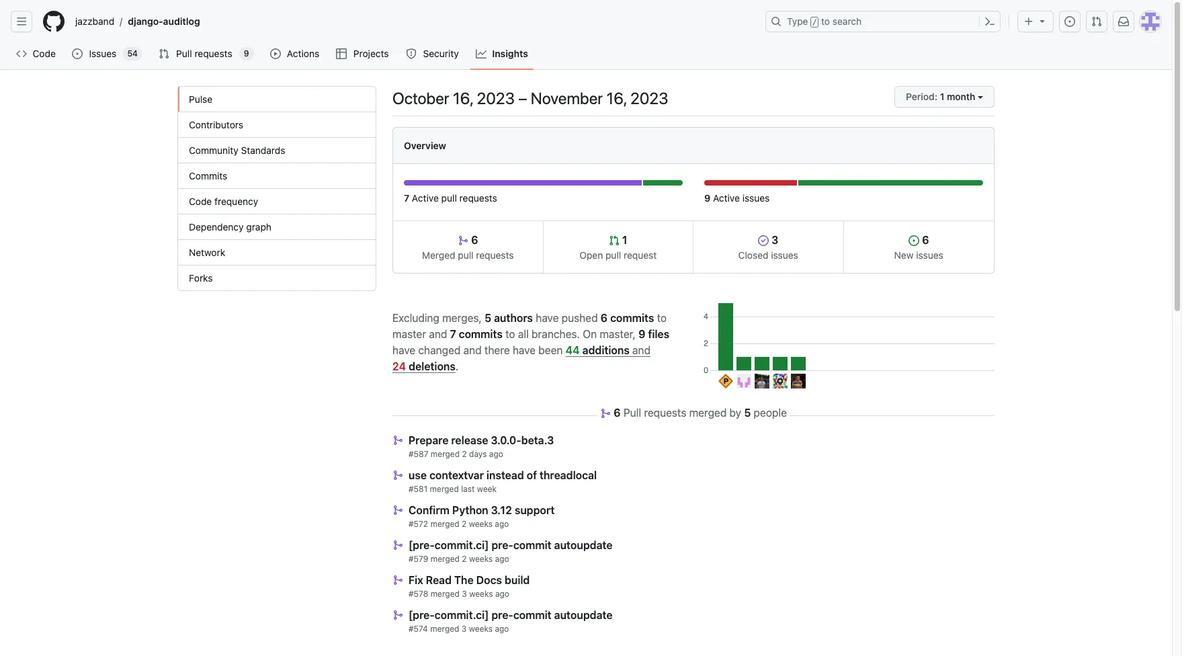 Task type: vqa. For each thing, say whether or not it's contained in the screenshot.


Task type: describe. For each thing, give the bounding box(es) containing it.
october 16, 2023 – november 16, 2023
[[393, 89, 669, 108]]

merged pull requests
[[422, 249, 514, 261]]

notifications image
[[1119, 16, 1129, 27]]

beta.3
[[521, 434, 554, 446]]

pull requests
[[176, 48, 232, 59]]

additions
[[583, 344, 630, 356]]

ago inside confirm python 3.12 support #572 merged 2 weeks ago
[[495, 519, 509, 529]]

search
[[833, 15, 862, 27]]

[pre- for [pre-commit.ci] pre-commit autoupdate #579 merged 2 weeks ago
[[409, 539, 435, 551]]

threadlocal
[[540, 469, 597, 481]]

deletions
[[409, 360, 456, 372]]

0 vertical spatial issue opened image
[[72, 48, 83, 59]]

3.0.0-
[[491, 434, 521, 446]]

code image
[[16, 48, 27, 59]]

command palette image
[[985, 16, 996, 27]]

6 pull requests merged by 5 people
[[614, 407, 787, 419]]

3 for [pre-commit.ci] pre-commit autoupdate
[[462, 624, 467, 634]]

pull for 6
[[458, 249, 474, 261]]

authors
[[494, 312, 533, 324]]

/ for type
[[812, 17, 817, 27]]

1 vertical spatial pull
[[624, 407, 641, 419]]

pull for 1
[[606, 249, 621, 261]]

november
[[531, 89, 603, 108]]

release
[[451, 434, 488, 446]]

0 horizontal spatial 1
[[620, 234, 628, 246]]

projects link
[[331, 44, 395, 64]]

9 inside 7 commits to all branches.   on master, 9 files have changed and there have been 44 additions and 24 deletions .
[[639, 328, 646, 340]]

confirm
[[409, 504, 450, 516]]

docs
[[476, 574, 502, 586]]

type
[[787, 15, 808, 27]]

9 for 9 active issues
[[704, 192, 711, 204]]

merged
[[422, 249, 455, 261]]

django-
[[128, 15, 163, 27]]

issue closed image
[[758, 235, 769, 246]]

the
[[454, 574, 474, 586]]

issues for 3
[[771, 249, 798, 261]]

7 active pull requests
[[404, 192, 497, 204]]

merged inside confirm python 3.12 support #572 merged 2 weeks ago
[[430, 519, 460, 529]]

0 vertical spatial 1
[[940, 91, 945, 102]]

actions link
[[265, 44, 326, 64]]

contributors
[[189, 119, 243, 130]]

to master and
[[393, 312, 667, 340]]

0 horizontal spatial git pull request image
[[159, 48, 169, 59]]

2 horizontal spatial and
[[633, 344, 651, 356]]

community standards link
[[178, 138, 376, 163]]

projects
[[353, 48, 389, 59]]

active for issues
[[713, 192, 740, 204]]

code link
[[11, 44, 61, 64]]

autoupdate for [pre-commit.ci] pre-commit autoupdate #579 merged 2 weeks ago
[[554, 539, 613, 551]]

pre- for [pre-commit.ci] pre-commit autoupdate #579 merged 2 weeks ago
[[492, 539, 513, 551]]

1 16, from the left
[[453, 89, 473, 108]]

auditlog
[[163, 15, 200, 27]]

security link
[[401, 44, 465, 64]]

44
[[566, 344, 580, 356]]

dependency
[[189, 221, 244, 233]]

2 for release
[[462, 449, 467, 459]]

open
[[580, 249, 603, 261]]

period:
[[906, 91, 938, 102]]

6 up master,
[[601, 312, 608, 324]]

table image
[[336, 48, 347, 59]]

[pre-commit.ci] pre-commit autoupdate #574 merged 3 weeks ago
[[409, 609, 613, 634]]

2 horizontal spatial git pull request image
[[1092, 16, 1102, 27]]

excluding merges, 5 authors have pushed 6 commits
[[393, 312, 654, 324]]

9 active issues
[[704, 192, 770, 204]]

weeks for fix read the docs build #578 merged 3 weeks ago
[[469, 589, 493, 599]]

active for pull
[[412, 192, 439, 204]]

have up 24
[[393, 344, 416, 356]]

code frequency link
[[178, 189, 376, 214]]

insights element
[[177, 86, 376, 291]]

changed
[[418, 344, 461, 356]]

type / to search
[[787, 15, 862, 27]]

2 2023 from the left
[[630, 89, 669, 108]]

network link
[[178, 240, 376, 266]]

contextvar
[[430, 469, 484, 481]]

git merge image for [pre-commit.ci] pre-commit autoupdate #574 merged 3 weeks ago
[[393, 610, 403, 620]]

instead
[[487, 469, 524, 481]]

week
[[477, 484, 497, 494]]

merged inside "prepare release 3.0.0-beta.3 #587 merged 2 days ago"
[[431, 449, 460, 459]]

branches.
[[532, 328, 580, 340]]

fix read the docs build #578 merged 3 weeks ago
[[409, 574, 530, 599]]

1 2023 from the left
[[477, 89, 515, 108]]

network
[[189, 247, 225, 258]]

1 horizontal spatial git pull request image
[[609, 235, 620, 246]]

graph
[[246, 221, 272, 233]]

overview
[[404, 140, 446, 151]]

ago for [pre-commit.ci] pre-commit autoupdate #579 merged 2 weeks ago
[[495, 554, 509, 564]]

6 down additions on the bottom of page
[[614, 407, 621, 419]]

[pre- for [pre-commit.ci] pre-commit autoupdate #574 merged 3 weeks ago
[[409, 609, 435, 621]]

and inside 'to master and'
[[429, 328, 447, 340]]

build
[[505, 574, 530, 586]]

commits
[[189, 170, 227, 181]]

merged inside [pre-commit.ci] pre-commit autoupdate #574 merged 3 weeks ago
[[430, 624, 459, 634]]

1 horizontal spatial commits
[[610, 312, 654, 324]]

2 16, from the left
[[607, 89, 627, 108]]

insights link
[[471, 44, 534, 64]]

ago for fix read the docs build #578 merged 3 weeks ago
[[495, 589, 509, 599]]

there
[[485, 344, 510, 356]]

0 vertical spatial 3
[[769, 234, 779, 246]]

0 horizontal spatial pull
[[441, 192, 457, 204]]

insights
[[492, 48, 528, 59]]

to for type / to search
[[821, 15, 830, 27]]

git merge image for fix read the docs build #578 merged 3 weeks ago
[[393, 575, 403, 585]]

merges,
[[442, 312, 482, 324]]

read
[[426, 574, 452, 586]]

1 horizontal spatial 5
[[744, 407, 751, 419]]

1 vertical spatial issue opened image
[[909, 235, 920, 246]]

jazzband link
[[70, 11, 120, 32]]

new
[[894, 249, 914, 261]]

commits link
[[178, 163, 376, 189]]

ago inside "prepare release 3.0.0-beta.3 #587 merged 2 days ago"
[[489, 449, 503, 459]]

master,
[[600, 328, 636, 340]]

use contextvar instead of threadlocal #581 merged last week
[[409, 469, 597, 494]]

python
[[452, 504, 489, 516]]

standards
[[241, 145, 285, 156]]

merged inside the fix read the docs build #578 merged 3 weeks ago
[[431, 589, 460, 599]]

pulse
[[189, 93, 213, 105]]

#579
[[409, 554, 428, 564]]



Task type: locate. For each thing, give the bounding box(es) containing it.
merged down "prepare"
[[431, 449, 460, 459]]

2 horizontal spatial issues
[[916, 249, 944, 261]]

commit down support
[[513, 539, 552, 551]]

1 vertical spatial 9
[[704, 192, 711, 204]]

7 for commits
[[450, 328, 456, 340]]

1 vertical spatial code
[[189, 196, 212, 207]]

issue opened image up new issues
[[909, 235, 920, 246]]

#581
[[409, 484, 428, 494]]

commit for [pre-commit.ci] pre-commit autoupdate #579 merged 2 weeks ago
[[513, 539, 552, 551]]

0 vertical spatial commit
[[513, 539, 552, 551]]

code frequency
[[189, 196, 258, 207]]

16, right october
[[453, 89, 473, 108]]

closed issues
[[738, 249, 798, 261]]

to
[[821, 15, 830, 27], [657, 312, 667, 324], [506, 328, 515, 340]]

pulse link
[[178, 87, 376, 112]]

merged inside [pre-commit.ci] pre-commit autoupdate #579 merged 2 weeks ago
[[431, 554, 460, 564]]

month
[[947, 91, 976, 102]]

1 vertical spatial autoupdate
[[554, 609, 613, 621]]

community standards
[[189, 145, 285, 156]]

been
[[539, 344, 563, 356]]

merged inside use contextvar instead of threadlocal #581 merged last week
[[430, 484, 459, 494]]

0 vertical spatial 9
[[244, 48, 249, 58]]

/ inside jazzband / django-auditlog
[[120, 16, 123, 27]]

1 horizontal spatial 2023
[[630, 89, 669, 108]]

2023
[[477, 89, 515, 108], [630, 89, 669, 108]]

1 vertical spatial pre-
[[492, 609, 513, 621]]

0 vertical spatial 2
[[462, 449, 467, 459]]

merged
[[689, 407, 727, 419], [431, 449, 460, 459], [430, 484, 459, 494], [430, 519, 460, 529], [431, 554, 460, 564], [431, 589, 460, 599], [430, 624, 459, 634]]

/ right type
[[812, 17, 817, 27]]

commit.ci]
[[435, 539, 489, 551], [435, 609, 489, 621]]

to inside 7 commits to all branches.   on master, 9 files have changed and there have been 44 additions and 24 deletions .
[[506, 328, 515, 340]]

3 inside the fix read the docs build #578 merged 3 weeks ago
[[462, 589, 467, 599]]

1 [pre- from the top
[[409, 539, 435, 551]]

active
[[412, 192, 439, 204], [713, 192, 740, 204]]

7
[[404, 192, 409, 204], [450, 328, 456, 340]]

3 inside [pre-commit.ci] pre-commit autoupdate #574 merged 3 weeks ago
[[462, 624, 467, 634]]

last
[[461, 484, 475, 494]]

1 [pre-commit.ci] pre-commit autoupdate link from the top
[[409, 539, 613, 551]]

0 horizontal spatial 9
[[244, 48, 249, 58]]

0 vertical spatial autoupdate
[[554, 539, 613, 551]]

1 vertical spatial commit
[[513, 609, 552, 621]]

commit.ci] inside [pre-commit.ci] pre-commit autoupdate #579 merged 2 weeks ago
[[435, 539, 489, 551]]

october
[[393, 89, 449, 108]]

1 vertical spatial [pre-commit.ci] pre-commit autoupdate link
[[409, 609, 613, 621]]

1 horizontal spatial /
[[812, 17, 817, 27]]

1 vertical spatial 1
[[620, 234, 628, 246]]

0 horizontal spatial 7
[[404, 192, 409, 204]]

by
[[730, 407, 741, 419]]

3 down the the
[[462, 589, 467, 599]]

autoupdate inside [pre-commit.ci] pre-commit autoupdate #574 merged 3 weeks ago
[[554, 609, 613, 621]]

[pre-commit.ci] pre-commit autoupdate link up build
[[409, 539, 613, 551]]

1 left month
[[940, 91, 945, 102]]

merged down read at the left of the page
[[431, 589, 460, 599]]

[pre-commit.ci] pre-commit autoupdate link for [pre-commit.ci] pre-commit autoupdate #579 merged 2 weeks ago
[[409, 539, 613, 551]]

54
[[127, 48, 138, 58]]

issues right closed
[[771, 249, 798, 261]]

–
[[519, 89, 527, 108]]

git pull request image up open pull request
[[609, 235, 620, 246]]

2 commit from the top
[[513, 609, 552, 621]]

merged down confirm
[[430, 519, 460, 529]]

1 horizontal spatial to
[[657, 312, 667, 324]]

7 down merges,
[[450, 328, 456, 340]]

2 commit.ci] from the top
[[435, 609, 489, 621]]

#578
[[409, 589, 428, 599]]

code for code
[[33, 48, 56, 59]]

ago
[[489, 449, 503, 459], [495, 519, 509, 529], [495, 554, 509, 564], [495, 589, 509, 599], [495, 624, 509, 634]]

shield image
[[406, 48, 417, 59]]

2 autoupdate from the top
[[554, 609, 613, 621]]

0 horizontal spatial and
[[429, 328, 447, 340]]

to for 7 commits to all branches.   on master, 9 files have changed and there have been 44 additions and 24 deletions .
[[506, 328, 515, 340]]

weeks down the confirm python 3.12 support link
[[469, 519, 493, 529]]

issues
[[743, 192, 770, 204], [771, 249, 798, 261], [916, 249, 944, 261]]

commits
[[610, 312, 654, 324], [459, 328, 503, 340]]

git pull request image right issue opened image
[[1092, 16, 1102, 27]]

1 horizontal spatial pull
[[624, 407, 641, 419]]

use
[[409, 469, 427, 481]]

1 horizontal spatial code
[[189, 196, 212, 207]]

issues up issue closed image
[[743, 192, 770, 204]]

0 vertical spatial git pull request image
[[1092, 16, 1102, 27]]

0 horizontal spatial pull
[[176, 48, 192, 59]]

.
[[456, 360, 459, 372]]

pre- down 3.12
[[492, 539, 513, 551]]

1 horizontal spatial issues
[[771, 249, 798, 261]]

merged down contextvar
[[430, 484, 459, 494]]

2 [pre-commit.ci] pre-commit autoupdate link from the top
[[409, 609, 613, 621]]

list containing jazzband
[[70, 11, 758, 32]]

code right code image
[[33, 48, 56, 59]]

days
[[469, 449, 487, 459]]

weeks inside the fix read the docs build #578 merged 3 weeks ago
[[469, 589, 493, 599]]

git merge image for use contextvar instead of threadlocal #581 merged last week
[[393, 470, 403, 481]]

homepage image
[[43, 11, 65, 32]]

commits up master,
[[610, 312, 654, 324]]

1 horizontal spatial 9
[[639, 328, 646, 340]]

#572
[[409, 519, 428, 529]]

commit down build
[[513, 609, 552, 621]]

list
[[70, 11, 758, 32]]

prepare release 3.0.0-beta.3 #587 merged 2 days ago
[[409, 434, 554, 459]]

6 up new issues
[[920, 234, 929, 246]]

and down files at the right of the page
[[633, 344, 651, 356]]

2 inside "prepare release 3.0.0-beta.3 #587 merged 2 days ago"
[[462, 449, 467, 459]]

1 horizontal spatial active
[[713, 192, 740, 204]]

weeks inside [pre-commit.ci] pre-commit autoupdate #579 merged 2 weeks ago
[[469, 554, 493, 564]]

graph image
[[476, 48, 487, 59]]

1 active from the left
[[412, 192, 439, 204]]

all
[[518, 328, 529, 340]]

/ for jazzband
[[120, 16, 123, 27]]

ago inside [pre-commit.ci] pre-commit autoupdate #574 merged 3 weeks ago
[[495, 624, 509, 634]]

to inside 'to master and'
[[657, 312, 667, 324]]

2 pre- from the top
[[492, 609, 513, 621]]

pull down overview
[[441, 192, 457, 204]]

0 vertical spatial 5
[[485, 312, 491, 324]]

commit.ci] for [pre-commit.ci] pre-commit autoupdate #574 merged 3 weeks ago
[[435, 609, 489, 621]]

forks link
[[178, 266, 376, 290]]

pull
[[176, 48, 192, 59], [624, 407, 641, 419]]

0 horizontal spatial active
[[412, 192, 439, 204]]

commit.ci] down the fix read the docs build #578 merged 3 weeks ago on the left bottom of page
[[435, 609, 489, 621]]

issues
[[89, 48, 117, 59]]

1 up open pull request
[[620, 234, 628, 246]]

[pre- up #579
[[409, 539, 435, 551]]

and left there
[[464, 344, 482, 356]]

1 vertical spatial to
[[657, 312, 667, 324]]

2 up the the
[[462, 554, 467, 564]]

prepare
[[409, 434, 449, 446]]

period: 1 month
[[906, 91, 976, 102]]

1 vertical spatial commit.ci]
[[435, 609, 489, 621]]

pull right merged
[[458, 249, 474, 261]]

2 [pre- from the top
[[409, 609, 435, 621]]

[pre- inside [pre-commit.ci] pre-commit autoupdate #579 merged 2 weeks ago
[[409, 539, 435, 551]]

0 vertical spatial commit.ci]
[[435, 539, 489, 551]]

frequency
[[214, 196, 258, 207]]

active up closed
[[713, 192, 740, 204]]

use contextvar instead of threadlocal link
[[409, 469, 597, 481]]

2 vertical spatial 2
[[462, 554, 467, 564]]

commit.ci] for [pre-commit.ci] pre-commit autoupdate #579 merged 2 weeks ago
[[435, 539, 489, 551]]

contributors link
[[178, 112, 376, 138]]

1 vertical spatial 5
[[744, 407, 751, 419]]

on
[[583, 328, 597, 340]]

3 down the fix read the docs build #578 merged 3 weeks ago on the left bottom of page
[[462, 624, 467, 634]]

commit inside [pre-commit.ci] pre-commit autoupdate #574 merged 3 weeks ago
[[513, 609, 552, 621]]

of
[[527, 469, 537, 481]]

open pull request
[[580, 249, 657, 261]]

#574
[[409, 624, 428, 634]]

7 commits to all branches.   on master, 9 files have changed and there have been 44 additions and 24 deletions .
[[393, 328, 670, 372]]

0 vertical spatial [pre-
[[409, 539, 435, 551]]

confirm python 3.12 support link
[[409, 504, 555, 516]]

1 vertical spatial git pull request image
[[159, 48, 169, 59]]

2 active from the left
[[713, 192, 740, 204]]

weeks down the fix read the docs build #578 merged 3 weeks ago on the left bottom of page
[[469, 624, 493, 634]]

security
[[423, 48, 459, 59]]

2
[[462, 449, 467, 459], [462, 519, 467, 529], [462, 554, 467, 564]]

ago for [pre-commit.ci] pre-commit autoupdate #574 merged 3 weeks ago
[[495, 624, 509, 634]]

0 horizontal spatial commits
[[459, 328, 503, 340]]

2 2 from the top
[[462, 519, 467, 529]]

3 for fix read the docs build
[[462, 589, 467, 599]]

weeks for [pre-commit.ci] pre-commit autoupdate #574 merged 3 weeks ago
[[469, 624, 493, 634]]

5
[[485, 312, 491, 324], [744, 407, 751, 419]]

to left all
[[506, 328, 515, 340]]

pre- inside [pre-commit.ci] pre-commit autoupdate #574 merged 3 weeks ago
[[492, 609, 513, 621]]

commit.ci] down confirm python 3.12 support #572 merged 2 weeks ago
[[435, 539, 489, 551]]

community
[[189, 145, 238, 156]]

issue opened image left issues at the left of the page
[[72, 48, 83, 59]]

and up changed
[[429, 328, 447, 340]]

0 horizontal spatial /
[[120, 16, 123, 27]]

pre- inside [pre-commit.ci] pre-commit autoupdate #579 merged 2 weeks ago
[[492, 539, 513, 551]]

active down overview
[[412, 192, 439, 204]]

jazzband / django-auditlog
[[75, 15, 200, 27]]

3 2 from the top
[[462, 554, 467, 564]]

0 horizontal spatial 16,
[[453, 89, 473, 108]]

#587
[[409, 449, 429, 459]]

1 vertical spatial 2
[[462, 519, 467, 529]]

issue opened image
[[72, 48, 83, 59], [909, 235, 920, 246]]

ago inside [pre-commit.ci] pre-commit autoupdate #579 merged 2 weeks ago
[[495, 554, 509, 564]]

/ inside type / to search
[[812, 17, 817, 27]]

5 right by
[[744, 407, 751, 419]]

code
[[33, 48, 56, 59], [189, 196, 212, 207]]

to left search
[[821, 15, 830, 27]]

weeks for [pre-commit.ci] pre-commit autoupdate #579 merged 2 weeks ago
[[469, 554, 493, 564]]

2 horizontal spatial to
[[821, 15, 830, 27]]

1 horizontal spatial 16,
[[607, 89, 627, 108]]

2 vertical spatial 3
[[462, 624, 467, 634]]

git pull request image
[[1092, 16, 1102, 27], [159, 48, 169, 59], [609, 235, 620, 246]]

master
[[393, 328, 426, 340]]

issues for 6
[[916, 249, 944, 261]]

0 horizontal spatial 5
[[485, 312, 491, 324]]

1 commit from the top
[[513, 539, 552, 551]]

9 for 9
[[244, 48, 249, 58]]

2 inside confirm python 3.12 support #572 merged 2 weeks ago
[[462, 519, 467, 529]]

[pre-commit.ci] pre-commit autoupdate #579 merged 2 weeks ago
[[409, 539, 613, 564]]

1 horizontal spatial pull
[[458, 249, 474, 261]]

commit.ci] inside [pre-commit.ci] pre-commit autoupdate #574 merged 3 weeks ago
[[435, 609, 489, 621]]

[pre-commit.ci] pre-commit autoupdate link for [pre-commit.ci] pre-commit autoupdate #574 merged 3 weeks ago
[[409, 609, 613, 621]]

issue opened image
[[1065, 16, 1076, 27]]

merged left by
[[689, 407, 727, 419]]

support
[[515, 504, 555, 516]]

excluding
[[393, 312, 440, 324]]

forks
[[189, 272, 213, 284]]

5 left authors
[[485, 312, 491, 324]]

weeks
[[469, 519, 493, 529], [469, 554, 493, 564], [469, 589, 493, 599], [469, 624, 493, 634]]

1 commit.ci] from the top
[[435, 539, 489, 551]]

[pre-commit.ci] pre-commit autoupdate link
[[409, 539, 613, 551], [409, 609, 613, 621]]

code down commits
[[189, 196, 212, 207]]

have up branches.
[[536, 312, 559, 324]]

0 vertical spatial to
[[821, 15, 830, 27]]

autoupdate inside [pre-commit.ci] pre-commit autoupdate #579 merged 2 weeks ago
[[554, 539, 613, 551]]

weeks down docs
[[469, 589, 493, 599]]

git merge image
[[458, 235, 469, 246], [600, 408, 611, 419], [393, 470, 403, 481], [393, 505, 403, 516], [393, 540, 403, 551], [393, 575, 403, 585], [393, 610, 403, 620]]

[pre- up #574
[[409, 609, 435, 621]]

1 pre- from the top
[[492, 539, 513, 551]]

triangle down image
[[1037, 15, 1048, 26]]

actions
[[287, 48, 319, 59]]

closed
[[738, 249, 769, 261]]

2 vertical spatial git pull request image
[[609, 235, 620, 246]]

git pull request image right 54
[[159, 48, 169, 59]]

2 horizontal spatial pull
[[606, 249, 621, 261]]

0 horizontal spatial 2023
[[477, 89, 515, 108]]

0 horizontal spatial issues
[[743, 192, 770, 204]]

1 vertical spatial 3
[[462, 589, 467, 599]]

commit for [pre-commit.ci] pre-commit autoupdate #574 merged 3 weeks ago
[[513, 609, 552, 621]]

16,
[[453, 89, 473, 108], [607, 89, 627, 108]]

code inside "link"
[[189, 196, 212, 207]]

24
[[393, 360, 406, 372]]

weeks inside confirm python 3.12 support #572 merged 2 weeks ago
[[469, 519, 493, 529]]

2 for python
[[462, 519, 467, 529]]

merged up read at the left of the page
[[431, 554, 460, 564]]

0 vertical spatial code
[[33, 48, 56, 59]]

new issues
[[894, 249, 944, 261]]

0 horizontal spatial to
[[506, 328, 515, 340]]

1 vertical spatial [pre-
[[409, 609, 435, 621]]

1 autoupdate from the top
[[554, 539, 613, 551]]

1 2 from the top
[[462, 449, 467, 459]]

0 vertical spatial commits
[[610, 312, 654, 324]]

pre- for [pre-commit.ci] pre-commit autoupdate #574 merged 3 weeks ago
[[492, 609, 513, 621]]

2 inside [pre-commit.ci] pre-commit autoupdate #579 merged 2 weeks ago
[[462, 554, 467, 564]]

0 horizontal spatial issue opened image
[[72, 48, 83, 59]]

6 up merged pull requests
[[469, 234, 478, 246]]

people
[[754, 407, 787, 419]]

1 vertical spatial commits
[[459, 328, 503, 340]]

weeks up docs
[[469, 554, 493, 564]]

plus image
[[1024, 16, 1035, 27]]

django-auditlog link
[[123, 11, 205, 32]]

and
[[429, 328, 447, 340], [464, 344, 482, 356], [633, 344, 651, 356]]

[pre-commit.ci] pre-commit autoupdate link down build
[[409, 609, 613, 621]]

1 horizontal spatial and
[[464, 344, 482, 356]]

autoupdate for [pre-commit.ci] pre-commit autoupdate #574 merged 3 weeks ago
[[554, 609, 613, 621]]

git merge image
[[393, 435, 403, 446]]

16, right november
[[607, 89, 627, 108]]

commit inside [pre-commit.ci] pre-commit autoupdate #579 merged 2 weeks ago
[[513, 539, 552, 551]]

[pre- inside [pre-commit.ci] pre-commit autoupdate #574 merged 3 weeks ago
[[409, 609, 435, 621]]

0 vertical spatial [pre-commit.ci] pre-commit autoupdate link
[[409, 539, 613, 551]]

0 vertical spatial 7
[[404, 192, 409, 204]]

ago inside the fix read the docs build #578 merged 3 weeks ago
[[495, 589, 509, 599]]

issues right "new"
[[916, 249, 944, 261]]

1 vertical spatial 7
[[450, 328, 456, 340]]

commits up there
[[459, 328, 503, 340]]

2 vertical spatial 9
[[639, 328, 646, 340]]

2 left days
[[462, 449, 467, 459]]

requests
[[195, 48, 232, 59], [460, 192, 497, 204], [476, 249, 514, 261], [644, 407, 687, 419]]

/ left django-
[[120, 16, 123, 27]]

2 vertical spatial to
[[506, 328, 515, 340]]

request
[[624, 249, 657, 261]]

2 horizontal spatial 9
[[704, 192, 711, 204]]

have down all
[[513, 344, 536, 356]]

dependency graph link
[[178, 214, 376, 240]]

confirm python 3.12 support #572 merged 2 weeks ago
[[409, 504, 555, 529]]

1 horizontal spatial 7
[[450, 328, 456, 340]]

git merge image for [pre-commit.ci] pre-commit autoupdate #579 merged 2 weeks ago
[[393, 540, 403, 551]]

2 down the 'python'
[[462, 519, 467, 529]]

7 down overview
[[404, 192, 409, 204]]

0 vertical spatial pre-
[[492, 539, 513, 551]]

merged right #574
[[430, 624, 459, 634]]

pull right open
[[606, 249, 621, 261]]

0 horizontal spatial code
[[33, 48, 56, 59]]

7 for active
[[404, 192, 409, 204]]

git merge image for confirm python 3.12 support #572 merged 2 weeks ago
[[393, 505, 403, 516]]

play image
[[270, 48, 281, 59]]

1 horizontal spatial 1
[[940, 91, 945, 102]]

pre- down docs
[[492, 609, 513, 621]]

3 up closed issues
[[769, 234, 779, 246]]

commits inside 7 commits to all branches.   on master, 9 files have changed and there have been 44 additions and 24 deletions .
[[459, 328, 503, 340]]

autoupdate
[[554, 539, 613, 551], [554, 609, 613, 621]]

7 inside 7 commits to all branches.   on master, 9 files have changed and there have been 44 additions and 24 deletions .
[[450, 328, 456, 340]]

prepare release 3.0.0-beta.3 link
[[409, 434, 554, 446]]

1 horizontal spatial issue opened image
[[909, 235, 920, 246]]

0 vertical spatial pull
[[176, 48, 192, 59]]

3.12
[[491, 504, 512, 516]]

to up files at the right of the page
[[657, 312, 667, 324]]

weeks inside [pre-commit.ci] pre-commit autoupdate #574 merged 3 weeks ago
[[469, 624, 493, 634]]

code for code frequency
[[189, 196, 212, 207]]



